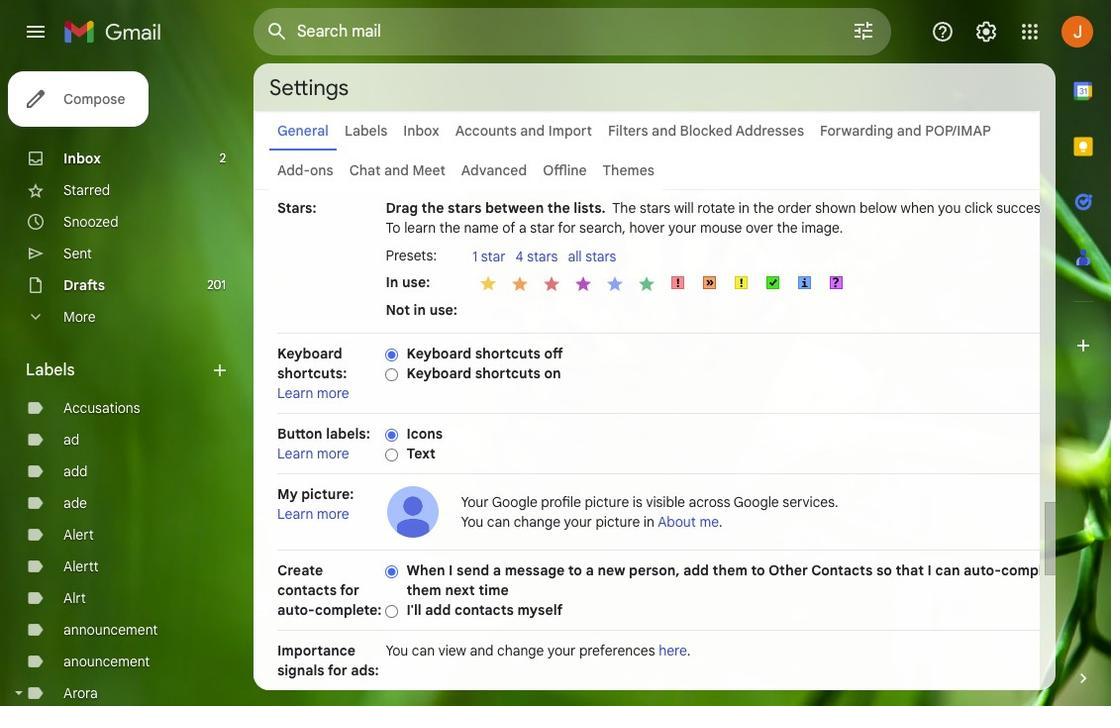 Task type: locate. For each thing, give the bounding box(es) containing it.
for inside create contacts for auto-complete:
[[340, 582, 360, 600]]

advanced
[[462, 162, 527, 179]]

change down profile
[[514, 513, 561, 531]]

can
[[487, 513, 510, 531], [936, 562, 961, 580], [412, 642, 435, 660]]

themes
[[603, 162, 655, 179]]

1 horizontal spatial star
[[531, 219, 555, 237]]

labels
[[345, 122, 388, 140], [26, 361, 75, 381]]

and for filters
[[652, 122, 677, 140]]

. inside your google profile picture is visible across google services. you can change your picture in about me .
[[720, 513, 723, 531]]

0 vertical spatial shortcuts
[[475, 345, 541, 363]]

0 vertical spatial change
[[514, 513, 561, 531]]

labels heading
[[26, 361, 210, 381]]

0 horizontal spatial can
[[412, 642, 435, 660]]

your inside importance signals for ads: you can view and change your preferences here .
[[548, 642, 576, 660]]

and left import
[[521, 122, 545, 140]]

1 horizontal spatial can
[[487, 513, 510, 531]]

inbox link up meet
[[404, 122, 440, 140]]

labels navigation
[[0, 63, 254, 707]]

2 vertical spatial can
[[412, 642, 435, 660]]

your down profile
[[564, 513, 593, 531]]

your down the will
[[669, 219, 697, 237]]

general link
[[277, 122, 329, 140]]

across
[[689, 494, 731, 511]]

1 horizontal spatial labels
[[345, 122, 388, 140]]

1 learn from the top
[[277, 385, 314, 402]]

alert link
[[63, 526, 94, 544]]

1 vertical spatial more
[[317, 445, 350, 463]]

0 horizontal spatial inbox
[[63, 150, 101, 167]]

1 vertical spatial shortcuts
[[475, 365, 541, 383]]

stars inside the stars will rotate in the order shown below when you click successively. to learn the name of a star for search, hover your mouse over the image.
[[640, 199, 671, 217]]

add right i'll at bottom
[[425, 602, 451, 619]]

when
[[901, 199, 935, 217]]

0 horizontal spatial google
[[492, 494, 538, 511]]

learn more link
[[277, 385, 350, 402], [277, 445, 350, 463], [277, 505, 350, 523]]

0 horizontal spatial contacts
[[277, 582, 337, 600]]

i
[[449, 562, 453, 580], [928, 562, 932, 580]]

learn inside my picture: learn more
[[277, 505, 314, 523]]

None search field
[[254, 8, 892, 55]]

inbox link
[[404, 122, 440, 140], [63, 150, 101, 167]]

keyboard right keyboard shortcuts off radio
[[407, 345, 472, 363]]

1 horizontal spatial in
[[644, 513, 655, 531]]

1 more from the top
[[317, 385, 350, 402]]

keyboard up shortcuts:
[[277, 345, 343, 363]]

3 learn from the top
[[277, 505, 314, 523]]

1 star 4 stars all stars
[[473, 248, 617, 266]]

my picture: learn more
[[277, 486, 354, 523]]

use: down in use:
[[430, 301, 458, 319]]

1 vertical spatial inbox
[[63, 150, 101, 167]]

0 vertical spatial .
[[720, 513, 723, 531]]

0 vertical spatial add
[[63, 463, 88, 481]]

complete
[[1002, 562, 1065, 580]]

google
[[492, 494, 538, 511], [734, 494, 780, 511]]

2 vertical spatial learn
[[277, 505, 314, 523]]

i up next at the left bottom
[[449, 562, 453, 580]]

text
[[407, 445, 436, 463]]

alert
[[63, 526, 94, 544]]

add up ade at the bottom left
[[63, 463, 88, 481]]

2 horizontal spatial to
[[1068, 562, 1082, 580]]

2 horizontal spatial a
[[586, 562, 594, 580]]

0 vertical spatial more
[[317, 385, 350, 402]]

forwarding
[[821, 122, 894, 140]]

0 vertical spatial learn more link
[[277, 385, 350, 402]]

you
[[939, 199, 962, 217]]

can left "view"
[[412, 642, 435, 660]]

0 horizontal spatial add
[[63, 463, 88, 481]]

1 vertical spatial star
[[481, 248, 506, 266]]

keyboard inside keyboard shortcuts: learn more
[[277, 345, 343, 363]]

1 horizontal spatial google
[[734, 494, 780, 511]]

google right 'your'
[[492, 494, 538, 511]]

1 star link
[[473, 248, 516, 268]]

labels for labels "link"
[[345, 122, 388, 140]]

2 to from the left
[[752, 562, 766, 580]]

learn down my
[[277, 505, 314, 523]]

contacts down create
[[277, 582, 337, 600]]

in down visible
[[644, 513, 655, 531]]

more inside keyboard shortcuts: learn more
[[317, 385, 350, 402]]

0 vertical spatial learn
[[277, 385, 314, 402]]

them down me
[[713, 562, 748, 580]]

star up 1 star 4 stars all stars
[[531, 219, 555, 237]]

add right "person,"
[[684, 562, 710, 580]]

1 vertical spatial use:
[[430, 301, 458, 319]]

and inside importance signals for ads: you can view and change your preferences here .
[[470, 642, 494, 660]]

0 horizontal spatial .
[[688, 642, 691, 660]]

keyboard shortcuts on
[[407, 365, 562, 383]]

in right not
[[414, 301, 426, 319]]

you down 'your'
[[461, 513, 484, 531]]

the
[[422, 199, 444, 217], [548, 199, 570, 217], [754, 199, 775, 217], [440, 219, 461, 237], [778, 219, 798, 237]]

for
[[558, 219, 576, 237], [340, 582, 360, 600], [328, 662, 347, 680]]

a left "new"
[[586, 562, 594, 580]]

keyboard for keyboard shortcuts off
[[407, 345, 472, 363]]

1 horizontal spatial inbox link
[[404, 122, 440, 140]]

accusations link
[[63, 399, 140, 417]]

to right complete
[[1068, 562, 1082, 580]]

3 more from the top
[[317, 505, 350, 523]]

2 learn more link from the top
[[277, 445, 350, 463]]

change down myself
[[498, 642, 545, 660]]

profile
[[541, 494, 582, 511]]

to left other
[[752, 562, 766, 580]]

learn down button
[[277, 445, 314, 463]]

2 vertical spatial your
[[548, 642, 576, 660]]

use:
[[402, 273, 430, 291], [430, 301, 458, 319]]

ad
[[63, 431, 79, 449]]

0 vertical spatial labels
[[345, 122, 388, 140]]

0 vertical spatial in
[[739, 199, 750, 217]]

and
[[521, 122, 545, 140], [652, 122, 677, 140], [898, 122, 922, 140], [384, 162, 409, 179], [470, 642, 494, 660]]

your down myself
[[548, 642, 576, 660]]

1 vertical spatial learn more link
[[277, 445, 350, 463]]

stars up hover on the top of page
[[640, 199, 671, 217]]

in up the over
[[739, 199, 750, 217]]

can inside importance signals for ads: you can view and change your preferences here .
[[412, 642, 435, 660]]

1 vertical spatial them
[[407, 582, 442, 600]]

1 horizontal spatial contacts
[[455, 602, 514, 619]]

a right of
[[519, 219, 527, 237]]

shortcuts
[[475, 345, 541, 363], [475, 365, 541, 383]]

the up the over
[[754, 199, 775, 217]]

2 more from the top
[[317, 445, 350, 463]]

forwarding and pop/imap link
[[821, 122, 992, 140]]

picture down is
[[596, 513, 640, 531]]

0 vertical spatial your
[[669, 219, 697, 237]]

and right chat
[[384, 162, 409, 179]]

offline link
[[543, 162, 587, 179]]

importance signals for ads: you can view and change your preferences here .
[[277, 642, 691, 680]]

your inside your google profile picture is visible across google services. you can change your picture in about me .
[[564, 513, 593, 531]]

all stars link
[[568, 248, 627, 268]]

0 horizontal spatial inbox link
[[63, 150, 101, 167]]

other
[[769, 562, 809, 580]]

auto- down create
[[277, 602, 315, 619]]

more down picture:
[[317, 505, 350, 523]]

1 vertical spatial add
[[684, 562, 710, 580]]

off
[[545, 345, 563, 363]]

1 vertical spatial learn
[[277, 445, 314, 463]]

1 vertical spatial your
[[564, 513, 593, 531]]

contacts inside create contacts for auto-complete:
[[277, 582, 337, 600]]

create contacts for auto-complete:
[[277, 562, 382, 619]]

ade link
[[63, 495, 87, 512]]

0 horizontal spatial in
[[414, 301, 426, 319]]

contacts
[[812, 562, 873, 580]]

use: right in
[[402, 273, 430, 291]]

and for forwarding
[[898, 122, 922, 140]]

0 vertical spatial inbox
[[404, 122, 440, 140]]

to
[[569, 562, 583, 580], [752, 562, 766, 580], [1068, 562, 1082, 580]]

1 vertical spatial auto-
[[277, 602, 315, 619]]

can down 'your'
[[487, 513, 510, 531]]

next
[[445, 582, 475, 600]]

in
[[386, 273, 399, 291]]

is
[[633, 494, 643, 511]]

the
[[613, 199, 637, 217]]

2 vertical spatial in
[[644, 513, 655, 531]]

a up time
[[493, 562, 502, 580]]

0 vertical spatial auto-
[[964, 562, 1002, 580]]

here link
[[659, 642, 688, 660]]

more down shortcuts:
[[317, 385, 350, 402]]

shortcuts up keyboard shortcuts on
[[475, 345, 541, 363]]

star inside the stars will rotate in the order shown below when you click successively. to learn the name of a star for search, hover your mouse over the image.
[[531, 219, 555, 237]]

learn
[[404, 219, 436, 237]]

0 horizontal spatial star
[[481, 248, 506, 266]]

labels inside navigation
[[26, 361, 75, 381]]

more inside button labels: learn more
[[317, 445, 350, 463]]

1 horizontal spatial them
[[713, 562, 748, 580]]

0 vertical spatial you
[[461, 513, 484, 531]]

tab list
[[1056, 63, 1112, 635]]

2 shortcuts from the top
[[475, 365, 541, 383]]

the left lists. at right
[[548, 199, 570, 217]]

1 learn more link from the top
[[277, 385, 350, 402]]

labels link
[[345, 122, 388, 140]]

learn inside button labels: learn more
[[277, 445, 314, 463]]

inbox up starred
[[63, 150, 101, 167]]

to left "new"
[[569, 562, 583, 580]]

1 vertical spatial .
[[688, 642, 691, 660]]

1 vertical spatial change
[[498, 642, 545, 660]]

learn more link down shortcuts:
[[277, 385, 350, 402]]

2 vertical spatial learn more link
[[277, 505, 350, 523]]

a
[[519, 219, 527, 237], [493, 562, 502, 580], [586, 562, 594, 580]]

them down "when"
[[407, 582, 442, 600]]

and left pop/imap
[[898, 122, 922, 140]]

accounts and import link
[[456, 122, 593, 140]]

2 horizontal spatial can
[[936, 562, 961, 580]]

more down labels:
[[317, 445, 350, 463]]

1 horizontal spatial you
[[461, 513, 484, 531]]

learn down shortcuts:
[[277, 385, 314, 402]]

general
[[277, 122, 329, 140]]

for left ads:
[[328, 662, 347, 680]]

learn more link down picture:
[[277, 505, 350, 523]]

i right that
[[928, 562, 932, 580]]

you inside importance signals for ads: you can view and change your preferences here .
[[386, 642, 409, 660]]

you down i'll add contacts myself option at bottom
[[386, 642, 409, 660]]

inbox inside labels navigation
[[63, 150, 101, 167]]

that
[[896, 562, 925, 580]]

0 horizontal spatial auto-
[[277, 602, 315, 619]]

for inside importance signals for ads: you can view and change your preferences here .
[[328, 662, 347, 680]]

add
[[63, 463, 88, 481], [684, 562, 710, 580], [425, 602, 451, 619]]

1 horizontal spatial auto-
[[964, 562, 1002, 580]]

more inside my picture: learn more
[[317, 505, 350, 523]]

4
[[516, 248, 524, 266]]

your
[[669, 219, 697, 237], [564, 513, 593, 531], [548, 642, 576, 660]]

0 horizontal spatial you
[[386, 642, 409, 660]]

1 horizontal spatial add
[[425, 602, 451, 619]]

1 horizontal spatial .
[[720, 513, 723, 531]]

successively.
[[997, 199, 1079, 217]]

for up complete:
[[340, 582, 360, 600]]

contacts down time
[[455, 602, 514, 619]]

keyboard
[[277, 345, 343, 363], [407, 345, 472, 363], [407, 365, 472, 383]]

ad link
[[63, 431, 79, 449]]

inbox link up starred
[[63, 150, 101, 167]]

more
[[317, 385, 350, 402], [317, 445, 350, 463], [317, 505, 350, 523]]

1 google from the left
[[492, 494, 538, 511]]

2 vertical spatial more
[[317, 505, 350, 523]]

of
[[503, 219, 516, 237]]

0 vertical spatial can
[[487, 513, 510, 531]]

and right filters
[[652, 122, 677, 140]]

pop/imap
[[926, 122, 992, 140]]

star right 1
[[481, 248, 506, 266]]

star
[[531, 219, 555, 237], [481, 248, 506, 266]]

them
[[713, 562, 748, 580], [407, 582, 442, 600]]

can right that
[[936, 562, 961, 580]]

image.
[[802, 219, 844, 237]]

0 horizontal spatial i
[[449, 562, 453, 580]]

picture:
[[302, 486, 354, 503]]

1 vertical spatial can
[[936, 562, 961, 580]]

2 learn from the top
[[277, 445, 314, 463]]

labels down more
[[26, 361, 75, 381]]

1 vertical spatial for
[[340, 582, 360, 600]]

. inside importance signals for ads: you can view and change your preferences here .
[[688, 642, 691, 660]]

1 vertical spatial you
[[386, 642, 409, 660]]

1 to from the left
[[569, 562, 583, 580]]

0 horizontal spatial to
[[569, 562, 583, 580]]

0 horizontal spatial labels
[[26, 361, 75, 381]]

auto- right that
[[964, 562, 1002, 580]]

0 horizontal spatial them
[[407, 582, 442, 600]]

auto- inside create contacts for auto-complete:
[[277, 602, 315, 619]]

snoozed link
[[63, 213, 119, 231]]

1 vertical spatial contacts
[[455, 602, 514, 619]]

. right preferences
[[688, 642, 691, 660]]

1 horizontal spatial inbox
[[404, 122, 440, 140]]

0 vertical spatial for
[[558, 219, 576, 237]]

keyboard right keyboard shortcuts on option
[[407, 365, 472, 383]]

1 horizontal spatial a
[[519, 219, 527, 237]]

When I send a message to a new person, add them to Other Contacts so that I can auto-complete to them next time radio
[[386, 565, 399, 580]]

2 i from the left
[[928, 562, 932, 580]]

4 stars link
[[516, 248, 568, 268]]

learn inside keyboard shortcuts: learn more
[[277, 385, 314, 402]]

learn more link for picture:
[[277, 505, 350, 523]]

2 horizontal spatial in
[[739, 199, 750, 217]]

and for accounts
[[521, 122, 545, 140]]

1 i from the left
[[449, 562, 453, 580]]

inbox up meet
[[404, 122, 440, 140]]

1 horizontal spatial i
[[928, 562, 932, 580]]

0 vertical spatial contacts
[[277, 582, 337, 600]]

labels up chat
[[345, 122, 388, 140]]

and right "view"
[[470, 642, 494, 660]]

. down across
[[720, 513, 723, 531]]

0 vertical spatial use:
[[402, 273, 430, 291]]

1 vertical spatial labels
[[26, 361, 75, 381]]

in
[[739, 199, 750, 217], [414, 301, 426, 319], [644, 513, 655, 531]]

1 horizontal spatial to
[[752, 562, 766, 580]]

picture left is
[[585, 494, 630, 511]]

0 vertical spatial star
[[531, 219, 555, 237]]

shortcuts down keyboard shortcuts off
[[475, 365, 541, 383]]

2 vertical spatial for
[[328, 662, 347, 680]]

accounts
[[456, 122, 517, 140]]

inbox
[[404, 122, 440, 140], [63, 150, 101, 167]]

google right across
[[734, 494, 780, 511]]

Icons radio
[[386, 428, 399, 443]]

signals
[[277, 662, 325, 680]]

3 learn more link from the top
[[277, 505, 350, 523]]

for up all
[[558, 219, 576, 237]]

1 shortcuts from the top
[[475, 345, 541, 363]]

learn more link down button
[[277, 445, 350, 463]]

0 vertical spatial inbox link
[[404, 122, 440, 140]]

2 horizontal spatial add
[[684, 562, 710, 580]]



Task type: describe. For each thing, give the bounding box(es) containing it.
filters and blocked addresses link
[[608, 122, 805, 140]]

announcement
[[63, 621, 158, 639]]

time
[[479, 582, 509, 600]]

button
[[277, 425, 323, 443]]

new
[[598, 562, 626, 580]]

so
[[877, 562, 893, 580]]

in inside the stars will rotate in the order shown below when you click successively. to learn the name of a star for search, hover your mouse over the image.
[[739, 199, 750, 217]]

complete:
[[315, 602, 382, 619]]

order
[[778, 199, 812, 217]]

keyboard shortcuts: learn more
[[277, 345, 350, 402]]

import
[[549, 122, 593, 140]]

keyboard for keyboard shortcuts on
[[407, 365, 472, 383]]

0 horizontal spatial a
[[493, 562, 502, 580]]

create
[[277, 562, 323, 580]]

below
[[860, 199, 898, 217]]

compose
[[63, 90, 125, 108]]

starred
[[63, 181, 110, 199]]

my
[[277, 486, 298, 503]]

learn for button labels: learn more
[[277, 445, 314, 463]]

keyboard shortcuts off
[[407, 345, 563, 363]]

person,
[[629, 562, 680, 580]]

1 vertical spatial picture
[[596, 513, 640, 531]]

rotate
[[698, 199, 736, 217]]

not in use:
[[386, 301, 458, 319]]

can inside your google profile picture is visible across google services. you can change your picture in about me .
[[487, 513, 510, 531]]

stars:
[[277, 199, 317, 217]]

the down order
[[778, 219, 798, 237]]

sent
[[63, 245, 92, 263]]

anouncement
[[63, 653, 150, 671]]

shortcuts for on
[[475, 365, 541, 383]]

hover
[[630, 219, 666, 237]]

shortcuts for off
[[475, 345, 541, 363]]

settings image
[[975, 20, 999, 44]]

drag the stars between the lists.
[[386, 199, 606, 217]]

labels:
[[326, 425, 370, 443]]

3 to from the left
[[1068, 562, 1082, 580]]

learn for keyboard shortcuts: learn more
[[277, 385, 314, 402]]

2 google from the left
[[734, 494, 780, 511]]

view
[[439, 642, 467, 660]]

stars right all
[[586, 248, 617, 266]]

more for labels:
[[317, 445, 350, 463]]

importance
[[277, 642, 356, 660]]

chat and meet
[[349, 162, 446, 179]]

search,
[[580, 219, 626, 237]]

your inside the stars will rotate in the order shown below when you click successively. to learn the name of a star for search, hover your mouse over the image.
[[669, 219, 697, 237]]

me
[[700, 513, 720, 531]]

drafts
[[63, 276, 105, 294]]

Keyboard shortcuts off radio
[[386, 348, 399, 363]]

to
[[386, 219, 401, 237]]

drafts link
[[63, 276, 105, 294]]

more for picture:
[[317, 505, 350, 523]]

over
[[746, 219, 774, 237]]

in inside your google profile picture is visible across google services. you can change your picture in about me .
[[644, 513, 655, 531]]

search mail image
[[260, 14, 295, 50]]

icons
[[407, 425, 443, 443]]

I'll add contacts myself radio
[[386, 604, 399, 619]]

you inside your google profile picture is visible across google services. you can change your picture in about me .
[[461, 513, 484, 531]]

ade
[[63, 495, 87, 512]]

for inside the stars will rotate in the order shown below when you click successively. to learn the name of a star for search, hover your mouse over the image.
[[558, 219, 576, 237]]

i'll add contacts myself
[[407, 602, 563, 619]]

1
[[473, 248, 478, 266]]

in use:
[[386, 273, 430, 291]]

and for chat
[[384, 162, 409, 179]]

for for create contacts for auto-complete:
[[340, 582, 360, 600]]

for for importance signals for ads: you can view and change your preferences here .
[[328, 662, 347, 680]]

learn more link for labels:
[[277, 445, 350, 463]]

the stars will rotate in the order shown below when you click successively. to learn the name of a star for search, hover your mouse over the image.
[[386, 199, 1079, 237]]

myself
[[518, 602, 563, 619]]

about
[[658, 513, 697, 531]]

shown
[[816, 199, 857, 217]]

i'll
[[407, 602, 422, 619]]

message
[[505, 562, 565, 580]]

advanced search options image
[[844, 11, 884, 51]]

add inside labels navigation
[[63, 463, 88, 481]]

add-ons link
[[277, 162, 334, 179]]

2 vertical spatial add
[[425, 602, 451, 619]]

0 vertical spatial them
[[713, 562, 748, 580]]

1 vertical spatial inbox link
[[63, 150, 101, 167]]

more
[[63, 308, 96, 326]]

add link
[[63, 463, 88, 481]]

labels for labels heading
[[26, 361, 75, 381]]

2
[[220, 151, 226, 166]]

visible
[[647, 494, 686, 511]]

when i send a message to a new person, add them to other contacts so that i can auto-complete to them next time
[[407, 562, 1082, 600]]

1 vertical spatial in
[[414, 301, 426, 319]]

click
[[965, 199, 994, 217]]

blocked
[[680, 122, 733, 140]]

accounts and import
[[456, 122, 593, 140]]

add-ons
[[277, 162, 334, 179]]

change inside importance signals for ads: you can view and change your preferences here .
[[498, 642, 545, 660]]

Keyboard shortcuts on radio
[[386, 367, 399, 382]]

gmail image
[[63, 12, 171, 52]]

chat
[[349, 162, 381, 179]]

addresses
[[736, 122, 805, 140]]

not
[[386, 301, 410, 319]]

stars up the name
[[448, 199, 482, 217]]

stars right 4
[[527, 248, 558, 266]]

0 vertical spatial picture
[[585, 494, 630, 511]]

learn for my picture: learn more
[[277, 505, 314, 523]]

shortcuts:
[[277, 365, 347, 383]]

add-
[[277, 162, 310, 179]]

name
[[464, 219, 499, 237]]

anouncement link
[[63, 653, 150, 671]]

sent link
[[63, 245, 92, 263]]

here
[[659, 642, 688, 660]]

chat and meet link
[[349, 162, 446, 179]]

auto- inside when i send a message to a new person, add them to other contacts so that i can auto-complete to them next time
[[964, 562, 1002, 580]]

ons
[[310, 162, 334, 179]]

drag
[[386, 199, 418, 217]]

learn more link for shortcuts:
[[277, 385, 350, 402]]

alrt
[[63, 590, 86, 607]]

accusations
[[63, 399, 140, 417]]

when
[[407, 562, 445, 580]]

arora link
[[63, 685, 98, 703]]

support image
[[932, 20, 955, 44]]

change inside your google profile picture is visible across google services. you can change your picture in about me .
[[514, 513, 561, 531]]

main menu image
[[24, 20, 48, 44]]

meet
[[413, 162, 446, 179]]

will
[[675, 199, 694, 217]]

Search mail text field
[[297, 22, 797, 42]]

picture image
[[386, 485, 441, 540]]

a inside the stars will rotate in the order shown below when you click successively. to learn the name of a star for search, hover your mouse over the image.
[[519, 219, 527, 237]]

lists.
[[574, 199, 606, 217]]

preferences
[[580, 642, 656, 660]]

all
[[568, 248, 582, 266]]

more for shortcuts:
[[317, 385, 350, 402]]

alrt link
[[63, 590, 86, 607]]

add inside when i send a message to a new person, add them to other contacts so that i can auto-complete to them next time
[[684, 562, 710, 580]]

alertt link
[[63, 558, 99, 576]]

button labels: learn more
[[277, 425, 370, 463]]

services.
[[783, 494, 839, 511]]

Text radio
[[386, 448, 399, 463]]

presets:
[[386, 247, 437, 265]]

mouse
[[701, 219, 743, 237]]

the up the learn
[[422, 199, 444, 217]]

ads:
[[351, 662, 379, 680]]

keyboard for keyboard shortcuts: learn more
[[277, 345, 343, 363]]

can inside when i send a message to a new person, add them to other contacts so that i can auto-complete to them next time
[[936, 562, 961, 580]]

the right the learn
[[440, 219, 461, 237]]

your
[[461, 494, 489, 511]]



Task type: vqa. For each thing, say whether or not it's contained in the screenshot.
Has
no



